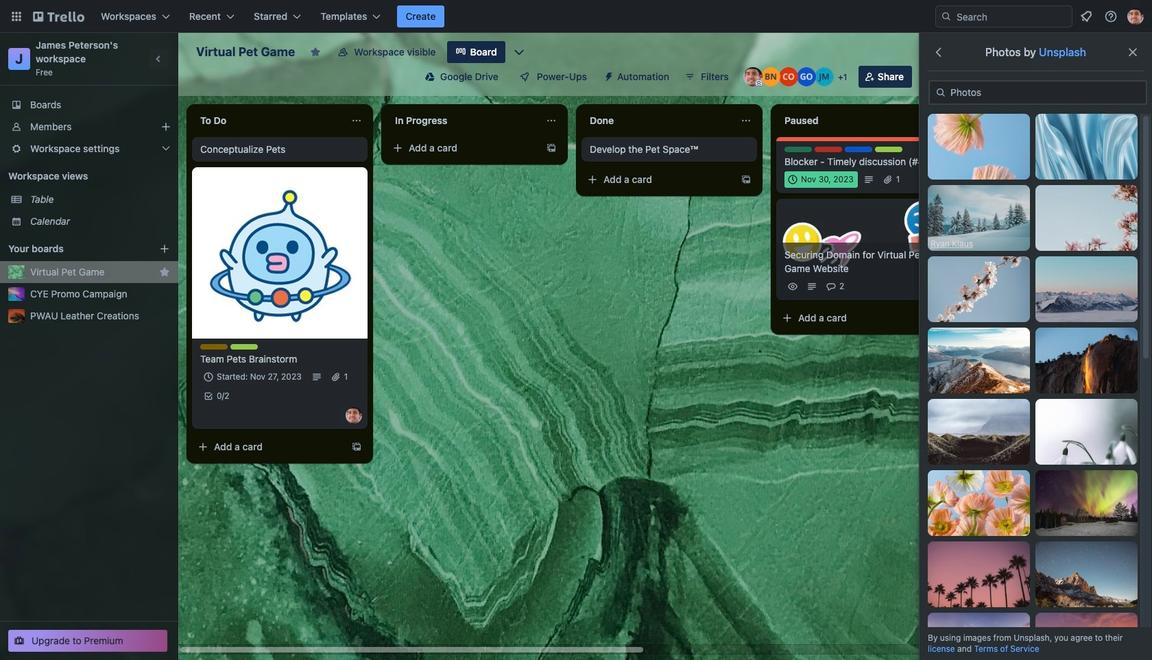 Task type: vqa. For each thing, say whether or not it's contained in the screenshot.
the bottom Ruby Anderson (rubyanderson7) icon
no



Task type: describe. For each thing, give the bounding box(es) containing it.
gary orlando (garyorlando) image
[[797, 67, 816, 86]]

open information menu image
[[1104, 10, 1118, 23]]

add board image
[[159, 244, 170, 254]]

color: bold lime, title: "team task" element
[[230, 344, 258, 350]]

customize views image
[[512, 45, 526, 59]]

Photos text field
[[929, 80, 1148, 105]]

create from template… image
[[351, 442, 362, 453]]

google drive icon image
[[425, 72, 435, 82]]

james peterson (jamespeterson93) image inside primary element
[[1128, 8, 1144, 25]]

this member is an admin of this board. image
[[756, 80, 762, 86]]

workspace navigation collapse icon image
[[150, 49, 169, 69]]

color: yellow, title: none image
[[200, 344, 228, 350]]

search image
[[941, 11, 952, 22]]

sm image
[[598, 66, 617, 85]]

jeremy miller (jeremymiller198) image
[[815, 67, 834, 86]]

color: red, title: "blocker" element
[[815, 147, 842, 152]]



Task type: locate. For each thing, give the bounding box(es) containing it.
james peterson (jamespeterson93) image left christina overa (christinaovera) "image"
[[743, 67, 763, 86]]

christina overa (christinaovera) image
[[779, 67, 798, 86]]

james peterson (jamespeterson93) image
[[1128, 8, 1144, 25], [743, 67, 763, 86], [346, 407, 362, 424]]

color: blue, title: "fyi" element
[[845, 147, 873, 152]]

starred icon image
[[159, 267, 170, 278]]

None checkbox
[[785, 171, 858, 188]]

color: green, title: "goal" element
[[785, 147, 812, 152]]

1 vertical spatial create from template… image
[[741, 174, 752, 185]]

color: bold lime, title: none image
[[875, 147, 903, 152]]

1 horizontal spatial james peterson (jamespeterson93) image
[[743, 67, 763, 86]]

2 horizontal spatial james peterson (jamespeterson93) image
[[1128, 8, 1144, 25]]

james peterson (jamespeterson93) image right open information menu icon
[[1128, 8, 1144, 25]]

0 vertical spatial create from template… image
[[546, 143, 557, 154]]

primary element
[[0, 0, 1152, 33]]

1 vertical spatial james peterson (jamespeterson93) image
[[743, 67, 763, 86]]

star or unstar board image
[[310, 47, 321, 58]]

ben nelson (bennelson96) image
[[761, 67, 780, 86]]

0 vertical spatial james peterson (jamespeterson93) image
[[1128, 8, 1144, 25]]

your boards with 3 items element
[[8, 241, 139, 257]]

Board name text field
[[189, 41, 302, 63]]

james peterson (jamespeterson93) image up create from template… icon
[[346, 407, 362, 424]]

1 horizontal spatial create from template… image
[[741, 174, 752, 185]]

sm image
[[934, 86, 948, 99]]

create from template… image
[[546, 143, 557, 154], [741, 174, 752, 185]]

Search field
[[952, 7, 1072, 26]]

None text field
[[192, 110, 346, 132], [387, 110, 541, 132], [582, 110, 735, 132], [777, 110, 930, 132], [192, 110, 346, 132], [387, 110, 541, 132], [582, 110, 735, 132], [777, 110, 930, 132]]

0 horizontal spatial create from template… image
[[546, 143, 557, 154]]

0 horizontal spatial james peterson (jamespeterson93) image
[[346, 407, 362, 424]]

back to home image
[[33, 5, 84, 27]]

2 vertical spatial james peterson (jamespeterson93) image
[[346, 407, 362, 424]]

0 notifications image
[[1078, 8, 1095, 25]]



